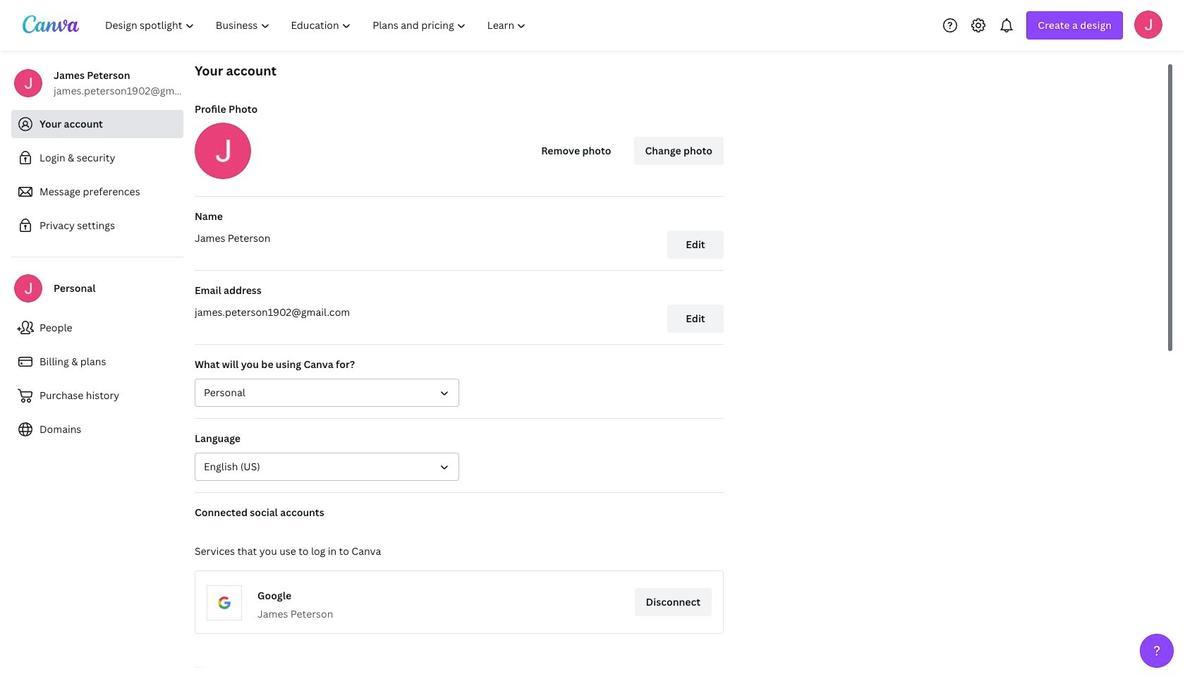 Task type: vqa. For each thing, say whether or not it's contained in the screenshot.
Projects button
no



Task type: locate. For each thing, give the bounding box(es) containing it.
james peterson image
[[1135, 10, 1163, 38]]

None button
[[195, 379, 459, 407]]



Task type: describe. For each thing, give the bounding box(es) containing it.
Language: English (US) button
[[195, 453, 459, 481]]

top level navigation element
[[96, 11, 539, 40]]



